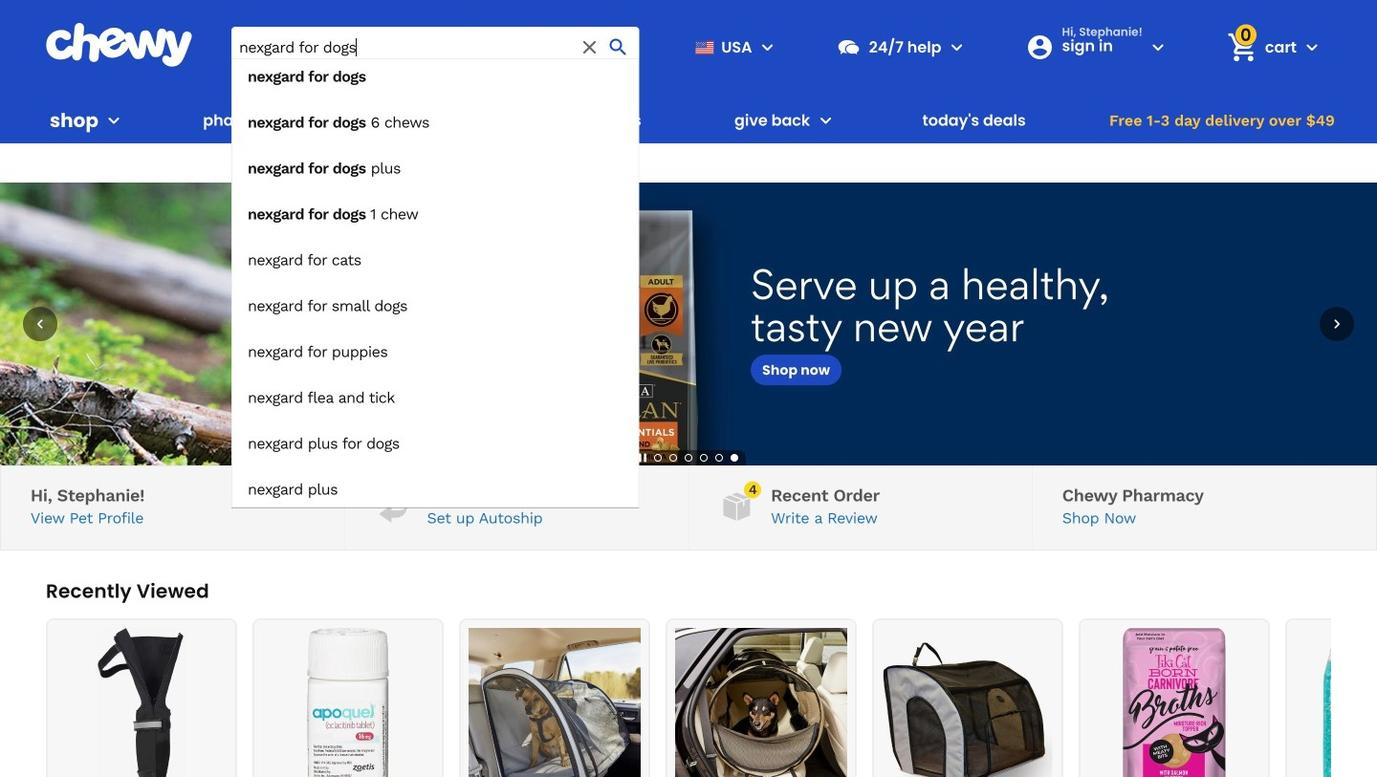 Task type: describe. For each thing, give the bounding box(es) containing it.
choose slide to display. group
[[651, 451, 743, 466]]

chewy home image
[[45, 23, 193, 67]]

account menu image
[[1147, 36, 1170, 59]]

tiki cat broths salmon in broth with meaty bits grain-free wet cat food topper, 1.3-oz pouch, case of 12 image
[[1089, 629, 1261, 778]]

cart menu image
[[1301, 36, 1324, 59]]

delete search image
[[579, 36, 602, 59]]

muttluks deluxe winter dog boots with waterproof fabric, 4 boots, black, small image
[[56, 629, 228, 778]]

menu image
[[757, 36, 780, 59]]

items image
[[1226, 31, 1260, 64]]

1 / image from the left
[[375, 488, 412, 526]]

frisco travel safety dog  & cat carrier, large image
[[469, 629, 641, 778]]

give back menu image
[[815, 109, 838, 132]]

list box inside 'site' banner
[[232, 58, 640, 508]]

cool runners pet tube soft kennel car crate with carrying case image
[[676, 629, 848, 778]]



Task type: vqa. For each thing, say whether or not it's contained in the screenshot.
the bottommost "an"
no



Task type: locate. For each thing, give the bounding box(es) containing it.
site banner
[[0, 0, 1378, 508]]

serve up a healthy, tasty new year. shop purina now. image
[[0, 183, 1378, 466]]

1 horizontal spatial / image
[[719, 488, 756, 526]]

menu image
[[102, 109, 125, 132]]

apoquel (oclacitinib) tablets for dogs, 16-mg, 30 tablets image
[[262, 629, 434, 778]]

2 / image from the left
[[719, 488, 756, 526]]

list
[[46, 619, 1378, 778]]

Product search field
[[232, 27, 640, 508]]

/ image
[[375, 488, 412, 526], [719, 488, 756, 526]]

safe paw petsafe ice melt for dogs & cats, 8-lb jug image
[[1296, 629, 1378, 778]]

Search text field
[[232, 27, 640, 68]]

help menu image
[[946, 36, 969, 59]]

k&h pet products travel safety pet carrier, medium image
[[882, 629, 1055, 778]]

submit search image
[[607, 36, 630, 59]]

chewy support image
[[837, 35, 862, 60]]

list box
[[232, 58, 640, 508]]

stop automatic slide show image
[[635, 451, 651, 466]]

0 horizontal spatial / image
[[375, 488, 412, 526]]



